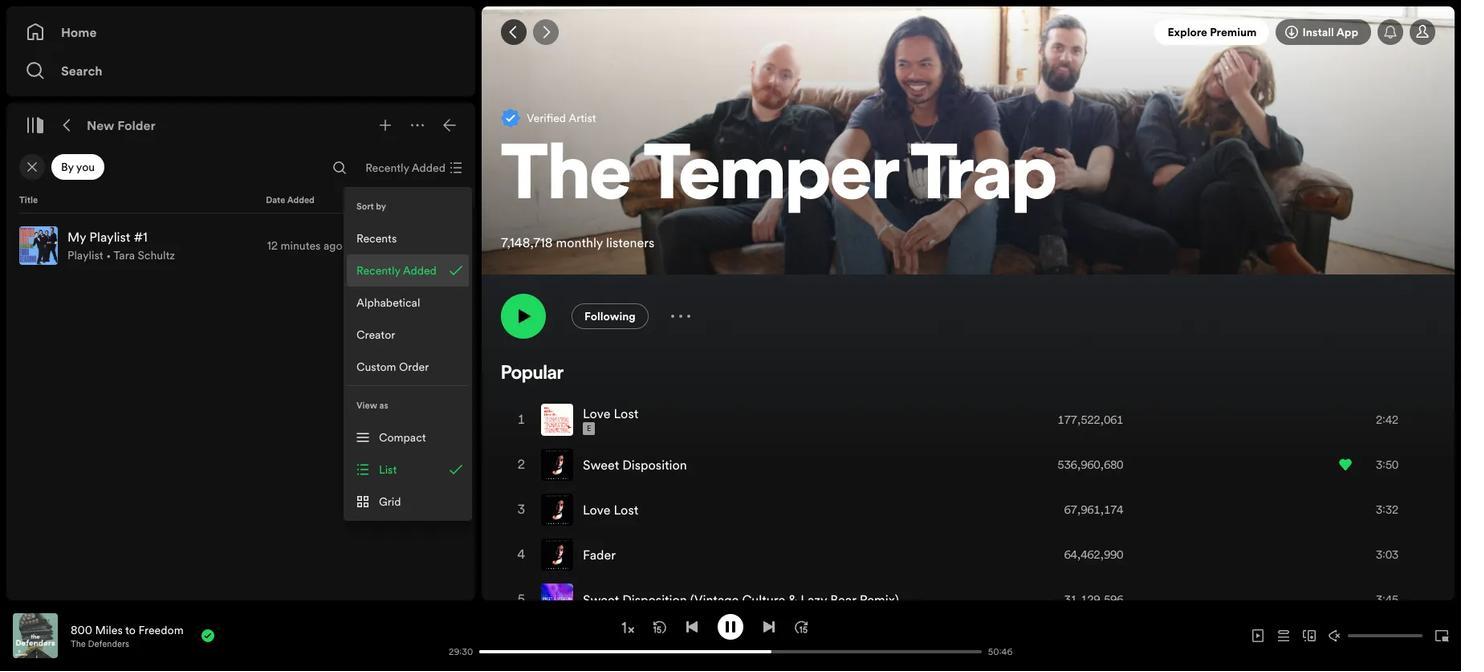 Task type: vqa. For each thing, say whether or not it's contained in the screenshot.
Added for Recently Added button
yes



Task type: describe. For each thing, give the bounding box(es) containing it.
800 miles to freedom the defenders
[[71, 622, 184, 650]]

3:45 cell
[[1340, 579, 1422, 622]]

next image
[[763, 621, 776, 633]]

explicit element
[[583, 423, 595, 436]]

artist
[[569, 110, 597, 126]]

verified artist
[[527, 110, 597, 126]]

1 love lost link from the top
[[583, 405, 639, 423]]

800
[[71, 622, 92, 638]]

64,462,990
[[1065, 547, 1124, 563]]

connect to a device image
[[1304, 630, 1317, 643]]

(vintage
[[691, 592, 739, 609]]

sweet for sweet disposition (vintage culture & lazy bear remix)
[[583, 592, 620, 609]]

defenders
[[88, 638, 129, 650]]

install app
[[1303, 24, 1359, 40]]

date added
[[266, 194, 315, 206]]

added for recently added button
[[403, 263, 437, 279]]

explore premium
[[1168, 24, 1257, 40]]

following
[[585, 309, 636, 325]]

love lost e
[[583, 405, 639, 434]]

1 vertical spatial added
[[287, 194, 315, 206]]

player controls element
[[269, 614, 1021, 658]]

added for recently added field
[[412, 160, 446, 176]]

home
[[61, 23, 97, 41]]

temper
[[644, 140, 899, 218]]

popular
[[501, 365, 564, 384]]

2:42 cell
[[1340, 399, 1422, 442]]

Recently Added, List view field
[[353, 155, 472, 181]]

sort by
[[357, 200, 386, 212]]

install app link
[[1277, 19, 1372, 45]]

top bar and user menu element
[[482, 6, 1456, 58]]

2 love lost link from the top
[[583, 502, 639, 519]]

alphabetical button
[[347, 287, 469, 319]]

0 vertical spatial the
[[501, 140, 632, 218]]

custom
[[357, 359, 396, 375]]

recently added button
[[347, 255, 469, 287]]

volume off image
[[1329, 630, 1342, 643]]

explore
[[1168, 24, 1208, 40]]

3:50 cell
[[1340, 444, 1422, 487]]

the defenders link
[[71, 638, 129, 650]]

freedom
[[139, 622, 184, 638]]

search
[[61, 62, 103, 80]]

lost for love lost
[[614, 502, 639, 519]]

app
[[1337, 24, 1359, 40]]

fader link
[[583, 547, 616, 564]]

sweet disposition link
[[583, 457, 687, 474]]

new folder
[[87, 116, 156, 134]]

177,522,061
[[1058, 412, 1124, 428]]

you
[[76, 159, 95, 175]]

536,960,680
[[1058, 457, 1124, 473]]

skip back 15 seconds image
[[654, 621, 667, 633]]

&
[[789, 592, 798, 609]]

home link
[[26, 16, 456, 48]]

listeners
[[607, 234, 655, 252]]

alphabetical
[[357, 295, 420, 311]]

main element
[[6, 6, 476, 601]]

sweet disposition (vintage culture & lazy bear remix)
[[583, 592, 900, 609]]

culture
[[743, 592, 786, 609]]

remix)
[[860, 592, 900, 609]]

3:03
[[1377, 547, 1399, 563]]

the inside 800 miles to freedom the defenders
[[71, 638, 86, 650]]

disposition for sweet disposition
[[623, 457, 687, 474]]

grid button
[[347, 486, 469, 518]]

recents button
[[347, 223, 469, 255]]

by
[[376, 200, 386, 212]]

order
[[399, 359, 429, 375]]

go forward image
[[540, 26, 553, 39]]

install
[[1303, 24, 1335, 40]]

love lost
[[583, 502, 639, 519]]

sort
[[357, 200, 374, 212]]



Task type: locate. For each thing, give the bounding box(es) containing it.
the
[[501, 140, 632, 218], [71, 638, 86, 650]]

added inside button
[[403, 263, 437, 279]]

creator
[[357, 327, 396, 343]]

the down verified artist
[[501, 140, 632, 218]]

0 vertical spatial lost
[[614, 405, 639, 423]]

following button
[[572, 304, 649, 330]]

group containing playlist
[[13, 220, 469, 272]]

1 horizontal spatial the
[[501, 140, 632, 218]]

none search field inside main element
[[327, 155, 353, 181]]

2 disposition from the top
[[623, 592, 687, 609]]

disposition for sweet disposition (vintage culture & lazy bear remix)
[[623, 592, 687, 609]]

sweet down e
[[583, 457, 620, 474]]

date
[[266, 194, 285, 206]]

recently inside button
[[357, 263, 400, 279]]

1 vertical spatial disposition
[[623, 592, 687, 609]]

31,129,596
[[1065, 592, 1124, 608]]

0 vertical spatial disposition
[[623, 457, 687, 474]]

love lost cell
[[541, 399, 645, 442], [541, 489, 645, 532]]

now playing view image
[[38, 621, 51, 634]]

1 disposition from the top
[[623, 457, 687, 474]]

schultz
[[138, 247, 175, 263]]

1 lost from the top
[[614, 405, 639, 423]]

compact
[[379, 430, 426, 446]]

lost for love lost e
[[614, 405, 639, 423]]

clear filters image
[[26, 161, 39, 174]]

recently for recently added field
[[366, 160, 409, 176]]

sweet disposition cell
[[541, 444, 694, 487]]

recently up 'by'
[[366, 160, 409, 176]]

love lost cell for 177,522,061
[[541, 399, 645, 442]]

recently for recently added button
[[357, 263, 400, 279]]

added up recents button
[[412, 160, 446, 176]]

the temper trap
[[501, 140, 1057, 218]]

search link
[[26, 55, 456, 87]]

0 vertical spatial sweet
[[583, 457, 620, 474]]

recently added for recently added button
[[357, 263, 437, 279]]

group
[[13, 220, 469, 272]]

what's new image
[[1385, 26, 1398, 39]]

2 love lost cell from the top
[[541, 489, 645, 532]]

1 vertical spatial love
[[583, 502, 611, 519]]

creator button
[[347, 319, 469, 351]]

2 love from the top
[[583, 502, 611, 519]]

2 lost from the top
[[614, 502, 639, 519]]

title
[[19, 194, 38, 206]]

disposition inside cell
[[623, 457, 687, 474]]

29:30
[[449, 646, 473, 658]]

recently added up 'by'
[[366, 160, 446, 176]]

7,148,718 monthly listeners
[[501, 234, 655, 252]]

recents
[[357, 231, 397, 247]]

view
[[357, 400, 377, 412]]

love inside love lost e
[[583, 405, 611, 423]]

sweet
[[583, 457, 620, 474], [583, 592, 620, 609]]

recently added inside field
[[366, 160, 446, 176]]

list button
[[347, 454, 469, 486]]

love lost link
[[583, 405, 639, 423], [583, 502, 639, 519]]

list
[[379, 462, 397, 478]]

explore premium button
[[1155, 19, 1270, 45]]

2 sweet from the top
[[583, 592, 620, 609]]

0 vertical spatial love
[[583, 405, 611, 423]]

premium
[[1211, 24, 1257, 40]]

lost inside love lost e
[[614, 405, 639, 423]]

sweet disposition (vintage culture & lazy bear remix) link
[[583, 592, 900, 609]]

tara
[[114, 247, 135, 263]]

recently added inside button
[[357, 263, 437, 279]]

1 vertical spatial recently
[[357, 263, 400, 279]]

by
[[61, 159, 74, 175]]

3:45
[[1377, 592, 1399, 608]]

love for love lost
[[583, 502, 611, 519]]

love lost cell up fader on the left bottom of the page
[[541, 489, 645, 532]]

sweet disposition (vintage culture & lazy bear remix) cell
[[541, 579, 906, 622]]

new
[[87, 116, 114, 134]]

1 vertical spatial love lost link
[[583, 502, 639, 519]]

sweet inside 'cell'
[[583, 592, 620, 609]]

monthly
[[556, 234, 603, 252]]

new folder button
[[84, 112, 159, 138]]

go back image
[[508, 26, 521, 39]]

1 vertical spatial the
[[71, 638, 86, 650]]

800 miles to freedom link
[[71, 622, 184, 638]]

as
[[380, 400, 388, 412]]

sweet disposition
[[583, 457, 687, 474]]

1 vertical spatial recently added
[[357, 263, 437, 279]]

7,148,718
[[501, 234, 553, 252]]

recently inside field
[[366, 160, 409, 176]]

previous image
[[686, 621, 699, 633]]

lost down sweet disposition at the left
[[614, 502, 639, 519]]

compact button
[[347, 422, 469, 454]]

recently down recents
[[357, 263, 400, 279]]

lazy
[[801, 592, 828, 609]]

e
[[587, 424, 591, 434]]

lost
[[614, 405, 639, 423], [614, 502, 639, 519]]

fader cell
[[541, 534, 623, 577]]

view as
[[357, 400, 388, 412]]

0 vertical spatial love lost cell
[[541, 399, 645, 442]]

bear
[[831, 592, 857, 609]]

0 vertical spatial recently added
[[366, 160, 446, 176]]

2 vertical spatial added
[[403, 263, 437, 279]]

1 vertical spatial love lost cell
[[541, 489, 645, 532]]

None search field
[[327, 155, 353, 181]]

miles
[[95, 622, 123, 638]]

0 horizontal spatial the
[[71, 638, 86, 650]]

sweet for sweet disposition
[[583, 457, 620, 474]]

disposition up skip back 15 seconds image
[[623, 592, 687, 609]]

sweet inside cell
[[583, 457, 620, 474]]

sweet down fader link
[[583, 592, 620, 609]]

the left defenders
[[71, 638, 86, 650]]

love for love lost e
[[583, 405, 611, 423]]

1 love lost cell from the top
[[541, 399, 645, 442]]

added right date
[[287, 194, 315, 206]]

playlist
[[67, 247, 103, 263]]

0 vertical spatial added
[[412, 160, 446, 176]]

by you
[[61, 159, 95, 175]]

1 vertical spatial sweet
[[583, 592, 620, 609]]

disposition
[[623, 457, 687, 474], [623, 592, 687, 609]]

love lost link up e
[[583, 405, 639, 423]]

•
[[106, 247, 111, 263]]

recently added up alphabetical
[[357, 263, 437, 279]]

67,961,174
[[1065, 502, 1124, 518]]

By you checkbox
[[51, 154, 105, 180]]

grid
[[379, 494, 401, 510]]

1 love from the top
[[583, 405, 611, 423]]

sort by menu
[[344, 187, 472, 386]]

view as menu
[[344, 386, 472, 521]]

added inside field
[[412, 160, 446, 176]]

skip forward 15 seconds image
[[795, 621, 808, 633]]

custom order
[[357, 359, 429, 375]]

playlist • tara schultz
[[67, 247, 175, 263]]

folder
[[118, 116, 156, 134]]

lost right explicit 'element'
[[614, 405, 639, 423]]

recently
[[366, 160, 409, 176], [357, 263, 400, 279]]

1 vertical spatial lost
[[614, 502, 639, 519]]

now playing: 800 miles to freedom by the defenders footer
[[13, 614, 441, 659]]

3:32
[[1377, 502, 1399, 518]]

group inside main element
[[13, 220, 469, 272]]

love lost cell for 67,961,174
[[541, 489, 645, 532]]

disposition up love lost
[[623, 457, 687, 474]]

change speed image
[[620, 620, 636, 636]]

50:46
[[989, 646, 1013, 658]]

search in your library image
[[333, 161, 346, 174]]

pause image
[[725, 621, 737, 633]]

verified
[[527, 110, 566, 126]]

fader
[[583, 547, 616, 564]]

3:50
[[1377, 457, 1399, 473]]

1 sweet from the top
[[583, 457, 620, 474]]

love lost cell up sweet disposition cell
[[541, 399, 645, 442]]

2:42
[[1377, 412, 1399, 428]]

0 vertical spatial recently
[[366, 160, 409, 176]]

love
[[583, 405, 611, 423], [583, 502, 611, 519]]

added down recents button
[[403, 263, 437, 279]]

custom order button
[[347, 351, 469, 383]]

love up fader on the left bottom of the page
[[583, 502, 611, 519]]

0 vertical spatial love lost link
[[583, 405, 639, 423]]

recently added for recently added field
[[366, 160, 446, 176]]

love lost link down sweet disposition cell
[[583, 502, 639, 519]]

love up e
[[583, 405, 611, 423]]

trap
[[911, 140, 1057, 218]]

added
[[412, 160, 446, 176], [287, 194, 315, 206], [403, 263, 437, 279]]

disposition inside 'cell'
[[623, 592, 687, 609]]

to
[[125, 622, 136, 638]]



